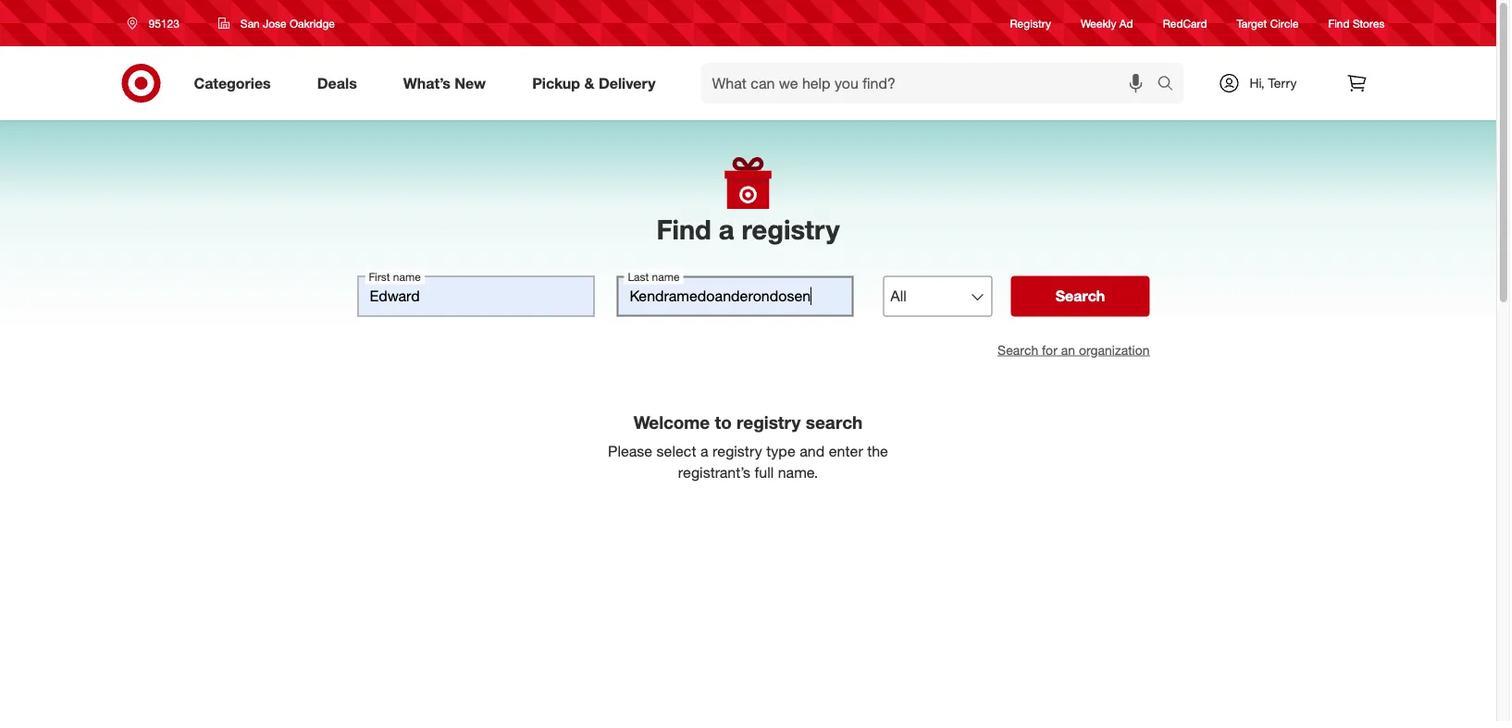 Task type: vqa. For each thing, say whether or not it's contained in the screenshot.
'Love' image
no



Task type: locate. For each thing, give the bounding box(es) containing it.
deals link
[[301, 63, 380, 104]]

the
[[867, 443, 888, 461]]

1 vertical spatial search
[[998, 342, 1039, 358]]

0 horizontal spatial search
[[806, 412, 863, 433]]

search
[[1149, 76, 1194, 94], [806, 412, 863, 433]]

what's new link
[[388, 63, 509, 104]]

categories link
[[178, 63, 294, 104]]

enter
[[829, 443, 863, 461]]

1 vertical spatial a
[[701, 443, 709, 461]]

&
[[584, 74, 595, 92]]

0 vertical spatial search
[[1056, 287, 1105, 305]]

weekly ad link
[[1081, 15, 1134, 31]]

0 horizontal spatial a
[[701, 443, 709, 461]]

hi,
[[1250, 75, 1265, 91]]

1 vertical spatial registry
[[737, 412, 801, 433]]

san jose oakridge button
[[206, 6, 347, 40]]

san jose oakridge
[[241, 16, 335, 30]]

search
[[1056, 287, 1105, 305], [998, 342, 1039, 358]]

0 horizontal spatial search
[[998, 342, 1039, 358]]

categories
[[194, 74, 271, 92]]

search for an organization link
[[998, 342, 1150, 358]]

search down 'redcard' link
[[1149, 76, 1194, 94]]

registry
[[742, 213, 840, 246], [737, 412, 801, 433], [713, 443, 762, 461]]

find a registry
[[657, 213, 840, 246]]

registry for to
[[737, 412, 801, 433]]

a
[[719, 213, 734, 246], [701, 443, 709, 461]]

redcard link
[[1163, 15, 1207, 31]]

0 horizontal spatial find
[[657, 213, 712, 246]]

0 vertical spatial search
[[1149, 76, 1194, 94]]

1 vertical spatial find
[[657, 213, 712, 246]]

What can we help you find? suggestions appear below search field
[[701, 63, 1162, 104]]

search up search for an organization
[[1056, 287, 1105, 305]]

0 vertical spatial registry
[[742, 213, 840, 246]]

registrant's
[[678, 464, 751, 482]]

san
[[241, 16, 260, 30]]

1 horizontal spatial search
[[1056, 287, 1105, 305]]

registry link
[[1010, 15, 1051, 31]]

find stores link
[[1329, 15, 1385, 31]]

pickup & delivery link
[[517, 63, 679, 104]]

2 vertical spatial registry
[[713, 443, 762, 461]]

what's new
[[403, 74, 486, 92]]

registry inside please select a registry type and enter the registrant's full name.
[[713, 443, 762, 461]]

to
[[715, 412, 732, 433]]

search for search for an organization
[[998, 342, 1039, 358]]

1 horizontal spatial find
[[1329, 16, 1350, 30]]

circle
[[1271, 16, 1299, 30]]

None text field
[[358, 276, 595, 317], [617, 276, 854, 317], [358, 276, 595, 317], [617, 276, 854, 317]]

find
[[1329, 16, 1350, 30], [657, 213, 712, 246]]

0 vertical spatial find
[[1329, 16, 1350, 30]]

search up enter
[[806, 412, 863, 433]]

search inside button
[[1056, 287, 1105, 305]]

delivery
[[599, 74, 656, 92]]

registry
[[1010, 16, 1051, 30]]

search left "for"
[[998, 342, 1039, 358]]

1 horizontal spatial a
[[719, 213, 734, 246]]

0 vertical spatial a
[[719, 213, 734, 246]]

search button
[[1149, 63, 1194, 107]]



Task type: describe. For each thing, give the bounding box(es) containing it.
target
[[1237, 16, 1267, 30]]

what's
[[403, 74, 451, 92]]

pickup
[[532, 74, 580, 92]]

select
[[657, 443, 696, 461]]

a inside please select a registry type and enter the registrant's full name.
[[701, 443, 709, 461]]

an
[[1061, 342, 1076, 358]]

95123 button
[[115, 6, 199, 40]]

please
[[608, 443, 653, 461]]

pickup & delivery
[[532, 74, 656, 92]]

95123
[[149, 16, 179, 30]]

please select a registry type and enter the registrant's full name.
[[608, 443, 888, 482]]

oakridge
[[290, 16, 335, 30]]

and
[[800, 443, 825, 461]]

jose
[[263, 16, 287, 30]]

registry for a
[[742, 213, 840, 246]]

find for find stores
[[1329, 16, 1350, 30]]

hi, terry
[[1250, 75, 1297, 91]]

deals
[[317, 74, 357, 92]]

1 horizontal spatial search
[[1149, 76, 1194, 94]]

new
[[455, 74, 486, 92]]

target circle
[[1237, 16, 1299, 30]]

name.
[[778, 464, 818, 482]]

terry
[[1269, 75, 1297, 91]]

welcome
[[634, 412, 710, 433]]

stores
[[1353, 16, 1385, 30]]

find stores
[[1329, 16, 1385, 30]]

full
[[755, 464, 774, 482]]

ad
[[1120, 16, 1134, 30]]

search for search
[[1056, 287, 1105, 305]]

redcard
[[1163, 16, 1207, 30]]

weekly
[[1081, 16, 1117, 30]]

welcome to registry search
[[634, 412, 863, 433]]

1 vertical spatial search
[[806, 412, 863, 433]]

find for find a registry
[[657, 213, 712, 246]]

search for an organization
[[998, 342, 1150, 358]]

for
[[1042, 342, 1058, 358]]

search button
[[1011, 276, 1150, 317]]

weekly ad
[[1081, 16, 1134, 30]]

organization
[[1079, 342, 1150, 358]]

type
[[767, 443, 796, 461]]

target circle link
[[1237, 15, 1299, 31]]



